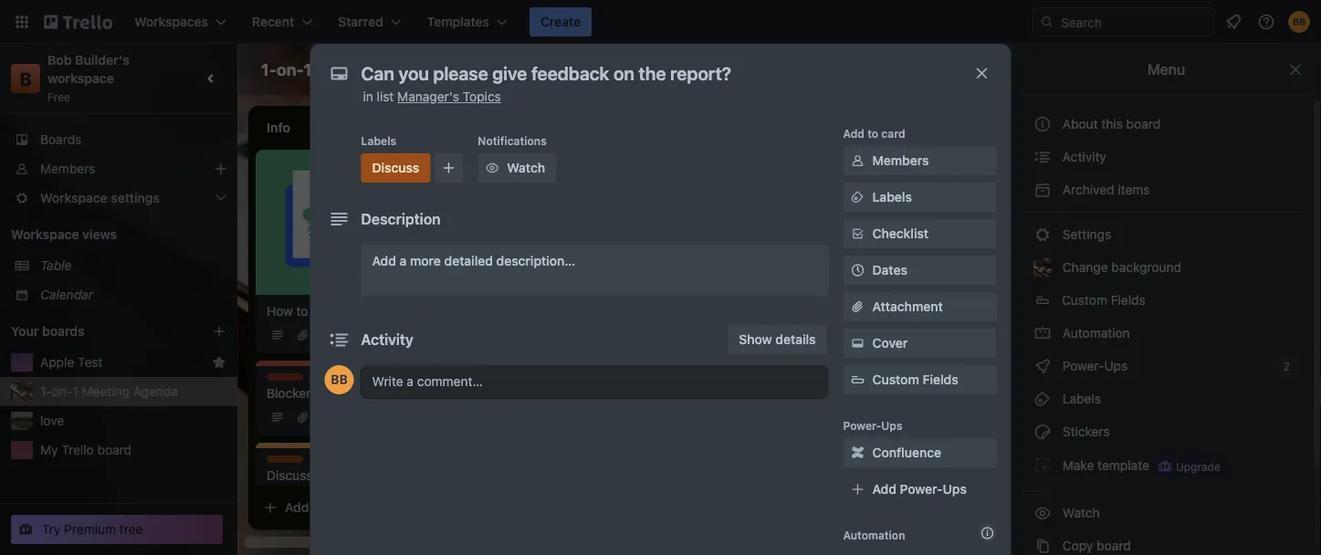 Task type: locate. For each thing, give the bounding box(es) containing it.
change background
[[1060, 260, 1182, 275]]

0 vertical spatial activity
[[1060, 149, 1107, 164]]

2
[[1284, 360, 1291, 373]]

1 horizontal spatial on-
[[277, 59, 304, 79]]

0 vertical spatial watch
[[507, 160, 546, 175]]

2 the from the left
[[786, 239, 805, 254]]

power-ups up confluence
[[844, 419, 903, 432]]

sm image for archived items
[[1034, 181, 1052, 199]]

add a card button
[[775, 272, 979, 301], [515, 360, 720, 389], [256, 493, 460, 523]]

change
[[1063, 260, 1109, 275]]

can inside blocker the team is stuck on x, how can we move forward?
[[695, 169, 717, 185]]

a down some
[[572, 367, 579, 382]]

how
[[267, 304, 293, 319]]

watch button
[[478, 153, 557, 183]]

blocker the team is stuck on x, how can we move forward?
[[526, 158, 737, 203]]

0 vertical spatial 1-on-1 meeting agenda
[[261, 59, 444, 79]]

custom down cover
[[873, 372, 920, 387]]

discuss for discuss
[[372, 160, 420, 175]]

custom down change
[[1062, 293, 1108, 308]]

- left timely
[[314, 386, 320, 401]]

checklist
[[873, 226, 929, 241]]

add power-ups
[[873, 482, 967, 497]]

0 horizontal spatial labels
[[361, 134, 397, 147]]

board right the use
[[361, 304, 396, 319]]

open information menu image
[[1258, 13, 1276, 31]]

2 horizontal spatial power-
[[1063, 359, 1105, 374]]

0 vertical spatial power-ups
[[1060, 359, 1132, 374]]

bob builder (bobbuilder40) image right open information menu image
[[1289, 11, 1311, 33]]

to left the use
[[297, 304, 308, 319]]

the team is stuck on x, how can we move forward? link
[[526, 168, 738, 205]]

- for suggested
[[316, 468, 322, 483]]

0 vertical spatial custom fields button
[[1023, 286, 1304, 315]]

1 vertical spatial fields
[[923, 372, 959, 387]]

bob builder (bobbuilder40) image
[[1289, 11, 1311, 33], [325, 365, 354, 395]]

custom fields button down cover link
[[844, 371, 997, 389]]

discuss discuss - suggested topic (#3)
[[267, 457, 451, 483]]

add a card button down tooling
[[515, 360, 720, 389]]

2 horizontal spatial add a card
[[804, 279, 869, 294]]

custom for the left custom fields button
[[873, 372, 920, 387]]

attachment
[[873, 299, 944, 314]]

0 horizontal spatial to
[[297, 304, 308, 319]]

0 horizontal spatial color: orange, title: "discuss" element
[[267, 456, 308, 470]]

we right how
[[720, 169, 737, 185]]

this
[[1102, 116, 1124, 132], [336, 304, 358, 319]]

activity down about
[[1060, 149, 1107, 164]]

sm image inside cover link
[[849, 334, 867, 353]]

new training program
[[786, 169, 913, 185]]

- inside discuss discuss - suggested topic (#3)
[[316, 468, 322, 483]]

1 horizontal spatial activity
[[1060, 149, 1107, 164]]

this right the use
[[336, 304, 358, 319]]

0 horizontal spatial custom
[[873, 372, 920, 387]]

1 vertical spatial -
[[316, 468, 322, 483]]

1-on-1 meeting agenda up in
[[261, 59, 444, 79]]

add a card for the team is stuck on x, how can we move forward?
[[544, 367, 609, 382]]

sm image for members link to the right
[[849, 152, 867, 170]]

1 horizontal spatial the
[[786, 239, 805, 254]]

power- up stickers
[[1063, 359, 1105, 374]]

0 vertical spatial add a card
[[804, 279, 869, 294]]

color: red, title: "blocker" element left timely
[[267, 374, 307, 387]]

to up program
[[868, 127, 879, 140]]

members link down the boards
[[0, 154, 238, 184]]

1 horizontal spatial custom fields button
[[1023, 286, 1304, 315]]

1 the from the left
[[673, 239, 692, 254]]

board inside about this board button
[[1127, 116, 1161, 132]]

sm image inside archived items link
[[1034, 181, 1052, 199]]

0 horizontal spatial activity
[[361, 331, 414, 349]]

bob builder (bobbuilder40) image left discussion
[[325, 365, 354, 395]]

color: red, title: "blocker" element for the team is stuck on x, how can we move forward?
[[526, 157, 566, 171]]

0 vertical spatial bob builder (bobbuilder40) image
[[1289, 11, 1311, 33]]

discussion
[[366, 386, 429, 401]]

sm image inside watch 'link'
[[1034, 504, 1052, 523]]

star or unstar board image
[[464, 62, 478, 77]]

sm image for checklist link
[[849, 225, 867, 243]]

sm image for automation
[[1034, 324, 1052, 343]]

sm image inside automation link
[[1034, 324, 1052, 343]]

customize views image
[[609, 60, 628, 79]]

agenda
[[384, 59, 444, 79], [133, 384, 178, 399]]

add up new training program on the top right of page
[[844, 127, 865, 140]]

labels link up stickers link
[[1023, 385, 1304, 414]]

automation down change
[[1060, 326, 1131, 341]]

sm image for watch 'link' on the right
[[1034, 504, 1052, 523]]

1 horizontal spatial add a card button
[[515, 360, 720, 389]]

2 horizontal spatial add a card button
[[775, 272, 979, 301]]

custom fields for the left custom fields button
[[873, 372, 959, 387]]

sm image for watch button
[[484, 159, 502, 177]]

you
[[812, 221, 834, 236]]

agenda up manager's
[[384, 59, 444, 79]]

how to use this board
[[267, 304, 396, 319]]

sm image
[[783, 55, 808, 80], [1034, 181, 1052, 199], [849, 188, 867, 206], [1034, 226, 1052, 244], [1034, 324, 1052, 343], [1034, 390, 1052, 408], [1034, 423, 1052, 441], [1034, 537, 1052, 555]]

1 horizontal spatial color: orange, title: "discuss" element
[[361, 153, 431, 183]]

board right the copy
[[1097, 539, 1132, 554]]

1 horizontal spatial custom fields
[[1062, 293, 1146, 308]]

this inside button
[[1102, 116, 1124, 132]]

0 horizontal spatial create from template… image
[[727, 367, 742, 382]]

add a card down suggested
[[285, 500, 350, 515]]

power-
[[1063, 359, 1105, 374], [844, 419, 882, 432], [900, 482, 943, 497]]

add a card for new training program
[[804, 279, 869, 294]]

0 vertical spatial fields
[[1112, 293, 1146, 308]]

1 vertical spatial to
[[297, 304, 308, 319]]

0 vertical spatial on-
[[277, 59, 304, 79]]

0 horizontal spatial members link
[[0, 154, 238, 184]]

workspace visible image
[[497, 62, 511, 77]]

0 vertical spatial color: red, title: "blocker" element
[[526, 157, 566, 171]]

activity down "how to use this board" link
[[361, 331, 414, 349]]

board inside copy board link
[[1097, 539, 1132, 554]]

my
[[40, 443, 58, 458]]

- left suggested
[[316, 468, 322, 483]]

power- down confluence
[[900, 482, 943, 497]]

sm image inside the "activity" link
[[1034, 148, 1052, 166]]

board inside "how to use this board" link
[[361, 304, 396, 319]]

a down discuss discuss - suggested topic (#3) at the bottom left of page
[[313, 500, 320, 515]]

how
[[668, 169, 692, 185]]

None text field
[[352, 57, 955, 90]]

sm image inside watch button
[[484, 159, 502, 177]]

agenda up love link
[[133, 384, 178, 399]]

1 vertical spatial labels link
[[1023, 385, 1304, 414]]

add a card button down suggested
[[256, 493, 460, 523]]

bob builder (bobbuilder40) image
[[900, 57, 925, 82]]

confluence
[[873, 445, 942, 460]]

board up the "activity" link
[[1127, 116, 1161, 132]]

0 vertical spatial -
[[314, 386, 320, 401]]

sm image inside copy board link
[[1034, 537, 1052, 555]]

create from template… image down checklist link
[[987, 280, 1001, 294]]

0 vertical spatial meeting
[[316, 59, 380, 79]]

create from template… image down show
[[727, 367, 742, 382]]

months.
[[551, 257, 599, 272]]

upgrade
[[1177, 460, 1221, 473]]

sm image for cover link
[[849, 334, 867, 353]]

1 horizontal spatial to
[[868, 127, 879, 140]]

fields down the change background
[[1112, 293, 1146, 308]]

1 horizontal spatial this
[[1102, 116, 1124, 132]]

discuss inside discuss i think we can improve velocity if we make some tooling changes.
[[526, 297, 568, 310]]

blocker inside blocker the team is stuck on x, how can we move forward?
[[526, 158, 566, 171]]

watch inside 'link'
[[1060, 506, 1104, 521]]

add a card button down can you please give feedback on the report?
[[775, 272, 979, 301]]

custom fields for the topmost custom fields button
[[1062, 293, 1146, 308]]

a for add a card button corresponding to new training program
[[831, 279, 839, 294]]

1 horizontal spatial agenda
[[384, 59, 444, 79]]

add down the make on the left bottom
[[544, 367, 569, 382]]

0 horizontal spatial members
[[40, 161, 95, 176]]

1 vertical spatial activity
[[361, 331, 414, 349]]

sm image inside stickers link
[[1034, 423, 1052, 441]]

fields down cover link
[[923, 372, 959, 387]]

create from template… image for new training program
[[987, 280, 1001, 294]]

Board name text field
[[252, 55, 453, 84]]

0 horizontal spatial fields
[[923, 372, 959, 387]]

1-on-1 meeting agenda down 'apple test' "link"
[[40, 384, 178, 399]]

0 vertical spatial ups
[[1105, 359, 1129, 374]]

settings link
[[1023, 220, 1304, 249]]

0 horizontal spatial automation
[[844, 529, 906, 542]]

create from template… image
[[987, 280, 1001, 294], [727, 367, 742, 382]]

my trello board link
[[40, 441, 227, 460]]

feedback?
[[628, 257, 689, 272]]

workspace
[[48, 71, 114, 86]]

board
[[553, 62, 589, 77]]

0 vertical spatial agenda
[[384, 59, 444, 79]]

1 vertical spatial automation
[[844, 529, 906, 542]]

automation down 'add power-ups'
[[844, 529, 906, 542]]

color: red, title: "blocker" element up move
[[526, 157, 566, 171]]

card down suggested
[[323, 500, 350, 515]]

Search field
[[1055, 8, 1215, 36]]

sm image inside settings link
[[1034, 226, 1052, 244]]

discuss
[[372, 160, 420, 175], [526, 297, 568, 310], [267, 457, 308, 470], [267, 468, 313, 483]]

1 horizontal spatial create from template… image
[[987, 280, 1001, 294]]

sm image inside members link
[[849, 152, 867, 170]]

0 horizontal spatial 1-
[[40, 384, 52, 399]]

labels up stickers
[[1060, 391, 1102, 407]]

watch up the copy
[[1060, 506, 1104, 521]]

show
[[739, 332, 773, 347]]

color: orange, title: "discuss" element
[[361, 153, 431, 183], [526, 296, 568, 310], [267, 456, 308, 470]]

members up program
[[873, 153, 930, 168]]

members link
[[844, 146, 997, 175], [0, 154, 238, 184]]

we
[[720, 169, 737, 185], [565, 308, 582, 323], [721, 308, 738, 323]]

1 vertical spatial on
[[965, 221, 980, 236]]

apple test link
[[40, 354, 205, 372]]

to for use
[[297, 304, 308, 319]]

color: orange, title: "discuss" element left suggested
[[267, 456, 308, 470]]

meeting up in
[[316, 59, 380, 79]]

add a card down some
[[544, 367, 609, 382]]

1 vertical spatial agenda
[[133, 384, 178, 399]]

is
[[585, 169, 595, 185]]

0 horizontal spatial the
[[673, 239, 692, 254]]

1 vertical spatial color: orange, title: "discuss" element
[[526, 296, 568, 310]]

- inside blocker blocker - timely discussion (#4)
[[314, 386, 320, 401]]

timely
[[324, 386, 363, 401]]

if
[[710, 308, 717, 323]]

your boards with 4 items element
[[11, 321, 185, 343]]

program
[[863, 169, 913, 185]]

members link down add to card
[[844, 146, 997, 175]]

0 horizontal spatial ups
[[882, 419, 903, 432]]

0 horizontal spatial on
[[634, 169, 649, 185]]

can right how
[[695, 169, 717, 185]]

custom fields down cover link
[[873, 372, 959, 387]]

0 vertical spatial labels
[[361, 134, 397, 147]]

1 horizontal spatial labels
[[873, 190, 913, 205]]

sm image for copy board
[[1034, 537, 1052, 555]]

color: orange, title: "discuss" element up the make on the left bottom
[[526, 296, 568, 310]]

description…
[[497, 254, 576, 269]]

2 vertical spatial add a card
[[285, 500, 350, 515]]

1 vertical spatial create from template… image
[[727, 367, 742, 382]]

the
[[526, 169, 549, 185]]

1 vertical spatial meeting
[[82, 384, 130, 399]]

improve
[[610, 308, 657, 323]]

description
[[361, 211, 441, 228]]

power- up confluence
[[844, 419, 882, 432]]

board
[[1127, 116, 1161, 132], [361, 304, 396, 319], [97, 443, 132, 458], [1097, 539, 1132, 554]]

add
[[844, 127, 865, 140], [372, 254, 396, 269], [804, 279, 828, 294], [544, 367, 569, 382], [873, 482, 897, 497], [285, 500, 309, 515]]

2 vertical spatial color: orange, title: "discuss" element
[[267, 456, 308, 470]]

0 vertical spatial power-
[[1063, 359, 1105, 374]]

0 vertical spatial custom
[[1062, 293, 1108, 308]]

1 vertical spatial add a card button
[[515, 360, 720, 389]]

sm image inside checklist link
[[849, 225, 867, 243]]

0 horizontal spatial add a card button
[[256, 493, 460, 523]]

1 horizontal spatial can
[[695, 169, 717, 185]]

labels down list
[[361, 134, 397, 147]]

power- inside add power-ups link
[[900, 482, 943, 497]]

fields
[[1112, 293, 1146, 308], [923, 372, 959, 387]]

test
[[78, 355, 103, 370]]

the down can
[[786, 239, 805, 254]]

2 vertical spatial power-
[[900, 482, 943, 497]]

b link
[[11, 64, 40, 93]]

1 vertical spatial this
[[336, 304, 358, 319]]

watch
[[507, 160, 546, 175], [1060, 506, 1104, 521]]

board link
[[522, 55, 600, 84]]

1 vertical spatial can
[[586, 308, 607, 323]]

1 horizontal spatial on
[[965, 221, 980, 236]]

i've
[[526, 239, 547, 254]]

0 horizontal spatial bob builder (bobbuilder40) image
[[325, 365, 354, 395]]

show details link
[[728, 325, 827, 354]]

discuss for discuss discuss - suggested topic (#3)
[[267, 457, 308, 470]]

0 vertical spatial custom fields
[[1062, 293, 1146, 308]]

1 horizontal spatial watch
[[1060, 506, 1104, 521]]

archived
[[1063, 182, 1115, 197]]

members down the boards
[[40, 161, 95, 176]]

custom
[[1062, 293, 1108, 308], [873, 372, 920, 387]]

background
[[1112, 260, 1182, 275]]

ups
[[1105, 359, 1129, 374], [882, 419, 903, 432], [943, 482, 967, 497]]

1 horizontal spatial meeting
[[316, 59, 380, 79]]

custom fields down the change background
[[1062, 293, 1146, 308]]

1 vertical spatial custom
[[873, 372, 920, 387]]

0 horizontal spatial power-ups
[[844, 419, 903, 432]]

try
[[42, 522, 61, 537]]

automation link
[[1023, 319, 1304, 348]]

labels down new training program link
[[873, 190, 913, 205]]

custom fields button up automation link
[[1023, 286, 1304, 315]]

1 horizontal spatial 1-on-1 meeting agenda
[[261, 59, 444, 79]]

sm image for labels
[[1034, 390, 1052, 408]]

on left x,
[[634, 169, 649, 185]]

change background link
[[1023, 253, 1304, 282]]

2 vertical spatial ups
[[943, 482, 967, 497]]

free
[[120, 522, 143, 537]]

0 notifications image
[[1223, 11, 1245, 33]]

power-ups up stickers
[[1060, 359, 1132, 374]]

meeting down test
[[82, 384, 130, 399]]

the inside i've drafted my goals for the next few months. any feedback?
[[673, 239, 692, 254]]

bob builder's workspace free
[[48, 53, 133, 103]]

b
[[20, 68, 32, 89]]

labels link
[[844, 183, 997, 212], [1023, 385, 1304, 414]]

archived items link
[[1023, 175, 1304, 205]]

the right for
[[673, 239, 692, 254]]

can up some
[[586, 308, 607, 323]]

0 vertical spatial can
[[695, 169, 717, 185]]

apple test
[[40, 355, 103, 370]]

add to card
[[844, 127, 906, 140]]

0 vertical spatial to
[[868, 127, 879, 140]]

1 vertical spatial on-
[[52, 384, 73, 399]]

a down report?
[[831, 279, 839, 294]]

add left the more
[[372, 254, 396, 269]]

stickers link
[[1023, 418, 1304, 447]]

add down report?
[[804, 279, 828, 294]]

create button
[[530, 7, 592, 37]]

color: orange, title: "discuss" element up description
[[361, 153, 431, 183]]

we up some
[[565, 308, 582, 323]]

on
[[634, 169, 649, 185], [965, 221, 980, 236]]

1 horizontal spatial add a card
[[544, 367, 609, 382]]

labels link up feedback on the right of page
[[844, 183, 997, 212]]

2 vertical spatial labels
[[1060, 391, 1102, 407]]

on inside blocker the team is stuck on x, how can we move forward?
[[634, 169, 649, 185]]

2 horizontal spatial labels
[[1060, 391, 1102, 407]]

1 horizontal spatial members
[[873, 153, 930, 168]]

0 horizontal spatial 1-on-1 meeting agenda
[[40, 384, 178, 399]]

1 horizontal spatial ups
[[943, 482, 967, 497]]

sm image for stickers
[[1034, 423, 1052, 441]]

1 vertical spatial add a card
[[544, 367, 609, 382]]

watch down the notifications
[[507, 160, 546, 175]]

1 horizontal spatial labels link
[[1023, 385, 1304, 414]]

on inside can you please give feedback on the report?
[[965, 221, 980, 236]]

1 vertical spatial color: red, title: "blocker" element
[[267, 374, 307, 387]]

to for card
[[868, 127, 879, 140]]

list
[[377, 89, 394, 104]]

0 horizontal spatial custom fields
[[873, 372, 959, 387]]

0 vertical spatial 1-
[[261, 59, 277, 79]]

stuck
[[598, 169, 630, 185]]

meeting inside text box
[[316, 59, 380, 79]]

board down love link
[[97, 443, 132, 458]]

on for feedback
[[965, 221, 980, 236]]

the inside can you please give feedback on the report?
[[786, 239, 805, 254]]

color: red, title: "blocker" element
[[526, 157, 566, 171], [267, 374, 307, 387]]

1 vertical spatial power-
[[844, 419, 882, 432]]

1 horizontal spatial custom
[[1062, 293, 1108, 308]]

0 vertical spatial on
[[634, 169, 649, 185]]

custom fields
[[1062, 293, 1146, 308], [873, 372, 959, 387]]

drafted
[[550, 239, 594, 254]]

discuss for discuss i think we can improve velocity if we make some tooling changes.
[[526, 297, 568, 310]]

-
[[314, 386, 320, 401], [316, 468, 322, 483]]

color: orange, title: "discuss" element for i think we can improve velocity if we make some tooling changes.
[[526, 296, 568, 310]]

on right feedback on the right of page
[[965, 221, 980, 236]]

add a card
[[804, 279, 869, 294], [544, 367, 609, 382], [285, 500, 350, 515]]

apple
[[40, 355, 74, 370]]

sm image
[[1034, 148, 1052, 166], [849, 152, 867, 170], [484, 159, 502, 177], [849, 225, 867, 243], [849, 334, 867, 353], [1034, 357, 1052, 375], [849, 444, 867, 462], [1034, 456, 1052, 474], [1034, 504, 1052, 523]]

activity
[[1060, 149, 1107, 164], [361, 331, 414, 349]]

add a card down report?
[[804, 279, 869, 294]]

this right about
[[1102, 116, 1124, 132]]

1 inside 1-on-1 meeting agenda text box
[[304, 59, 312, 79]]

builder's
[[75, 53, 130, 68]]

1-on-1 meeting agenda
[[261, 59, 444, 79], [40, 384, 178, 399]]



Task type: vqa. For each thing, say whether or not it's contained in the screenshot.
0 Notifications image
yes



Task type: describe. For each thing, give the bounding box(es) containing it.
changes.
[[641, 327, 694, 342]]

calendar link
[[40, 286, 227, 304]]

forward?
[[562, 188, 613, 203]]

archived items
[[1060, 182, 1151, 197]]

1 horizontal spatial members link
[[844, 146, 997, 175]]

add board image
[[212, 324, 227, 339]]

0 horizontal spatial this
[[336, 304, 358, 319]]

0 vertical spatial color: orange, title: "discuss" element
[[361, 153, 431, 183]]

sm image for settings
[[1034, 226, 1052, 244]]

1 vertical spatial ups
[[882, 419, 903, 432]]

can you please give feedback on the report? link
[[786, 219, 998, 256]]

details
[[776, 332, 816, 347]]

about this board
[[1063, 116, 1161, 132]]

watch inside button
[[507, 160, 546, 175]]

we right if at bottom right
[[721, 308, 738, 323]]

new training program link
[[786, 168, 998, 186]]

custom for the topmost custom fields button
[[1062, 293, 1108, 308]]

use
[[312, 304, 333, 319]]

how to use this board link
[[267, 302, 471, 321]]

dates
[[873, 263, 908, 278]]

0 horizontal spatial custom fields button
[[844, 371, 997, 389]]

1-on-1 meeting agenda inside text box
[[261, 59, 444, 79]]

members for members link to the right
[[873, 153, 930, 168]]

1 vertical spatial labels
[[873, 190, 913, 205]]

search image
[[1041, 15, 1055, 29]]

add down confluence
[[873, 482, 897, 497]]

blocker for the
[[526, 158, 566, 171]]

primary element
[[0, 0, 1322, 44]]

topic
[[393, 468, 422, 483]]

template
[[1098, 458, 1150, 473]]

discuss - suggested topic (#3) link
[[267, 467, 471, 485]]

1 horizontal spatial automation
[[1060, 326, 1131, 341]]

2 horizontal spatial ups
[[1105, 359, 1129, 374]]

show details
[[739, 332, 816, 347]]

1-on-1 meeting agenda link
[[40, 383, 227, 401]]

Write a comment text field
[[361, 365, 829, 398]]

more
[[410, 254, 441, 269]]

color: orange, title: "discuss" element for discuss - suggested topic (#3)
[[267, 456, 308, 470]]

make template
[[1060, 458, 1150, 473]]

a for add a card button to the bottom
[[313, 500, 320, 515]]

bob builder's workspace link
[[48, 53, 133, 86]]

add a card button for the team is stuck on x, how can we move forward?
[[515, 360, 720, 389]]

watch link
[[1023, 499, 1304, 528]]

feedback
[[907, 221, 962, 236]]

boards link
[[0, 125, 238, 154]]

detailed
[[445, 254, 493, 269]]

0 horizontal spatial add a card
[[285, 500, 350, 515]]

think
[[533, 308, 562, 323]]

bob
[[48, 53, 72, 68]]

1 vertical spatial 1-
[[40, 384, 52, 399]]

members for the leftmost members link
[[40, 161, 95, 176]]

switch to… image
[[13, 13, 31, 31]]

dates button
[[844, 256, 997, 285]]

(#4)
[[432, 386, 457, 401]]

i
[[526, 308, 530, 323]]

make
[[526, 327, 558, 342]]

card down some
[[582, 367, 609, 382]]

fields for the left custom fields button
[[923, 372, 959, 387]]

2 vertical spatial add a card button
[[256, 493, 460, 523]]

any
[[602, 257, 625, 272]]

tooling
[[597, 327, 637, 342]]

cover link
[[844, 329, 997, 358]]

stickers
[[1060, 424, 1111, 439]]

create from template… image for the team is stuck on x, how can we move forward?
[[727, 367, 742, 382]]

topics
[[463, 89, 501, 104]]

trello
[[62, 443, 94, 458]]

calendar
[[40, 287, 93, 302]]

board inside my trello board link
[[97, 443, 132, 458]]

share button
[[931, 55, 1002, 84]]

on for stuck
[[634, 169, 649, 185]]

card down report?
[[842, 279, 869, 294]]

copy board
[[1060, 539, 1132, 554]]

0 horizontal spatial agenda
[[133, 384, 178, 399]]

can
[[786, 221, 809, 236]]

manager's
[[398, 89, 460, 104]]

next
[[695, 239, 721, 254]]

try premium free button
[[11, 515, 223, 544]]

manager's topics link
[[398, 89, 501, 104]]

some
[[561, 327, 593, 342]]

agenda inside text box
[[384, 59, 444, 79]]

we inside blocker the team is stuck on x, how can we move forward?
[[720, 169, 737, 185]]

blocker for blocker
[[267, 375, 307, 387]]

1 horizontal spatial power-ups
[[1060, 359, 1132, 374]]

can you please give feedback on the report?
[[786, 221, 980, 254]]

sm image for the "activity" link
[[1034, 148, 1052, 166]]

team
[[552, 169, 582, 185]]

about this board button
[[1023, 110, 1304, 139]]

1- inside text box
[[261, 59, 277, 79]]

a left the more
[[400, 254, 407, 269]]

color: red, title: "blocker" element for blocker - timely discussion (#4)
[[267, 374, 307, 387]]

add down discuss discuss - suggested topic (#3) at the bottom left of page
[[285, 500, 309, 515]]

table link
[[40, 257, 227, 275]]

can inside discuss i think we can improve velocity if we make some tooling changes.
[[586, 308, 607, 323]]

create
[[541, 14, 581, 29]]

your
[[11, 324, 39, 339]]

calendar power-up image
[[685, 61, 700, 76]]

0 horizontal spatial meeting
[[82, 384, 130, 399]]

starred icon image
[[212, 355, 227, 370]]

card up new training program link
[[882, 127, 906, 140]]

i've drafted my goals for the next few months. any feedback? link
[[526, 238, 738, 274]]

1 horizontal spatial bob builder (bobbuilder40) image
[[1289, 11, 1311, 33]]

in list manager's topics
[[363, 89, 501, 104]]

copy
[[1063, 539, 1094, 554]]

fields for the topmost custom fields button
[[1112, 293, 1146, 308]]

upgrade button
[[1155, 456, 1225, 478]]

0 vertical spatial labels link
[[844, 183, 997, 212]]

in
[[363, 89, 373, 104]]

add a card button for new training program
[[775, 272, 979, 301]]

1 vertical spatial 1-on-1 meeting agenda
[[40, 384, 178, 399]]

velocity
[[661, 308, 707, 323]]

1 inside 1-on-1 meeting agenda link
[[73, 384, 78, 399]]

about
[[1063, 116, 1099, 132]]

activity link
[[1023, 143, 1304, 172]]

notifications
[[478, 134, 547, 147]]

menu
[[1148, 61, 1186, 78]]

- for timely
[[314, 386, 320, 401]]

add a more detailed description…
[[372, 254, 576, 269]]

move
[[526, 188, 558, 203]]

new
[[786, 169, 812, 185]]

a for add a card button related to the team is stuck on x, how can we move forward?
[[572, 367, 579, 382]]

blocker - timely discussion (#4) link
[[267, 385, 471, 403]]

on- inside text box
[[277, 59, 304, 79]]

for
[[653, 239, 669, 254]]

i've drafted my goals for the next few months. any feedback?
[[526, 239, 721, 272]]



